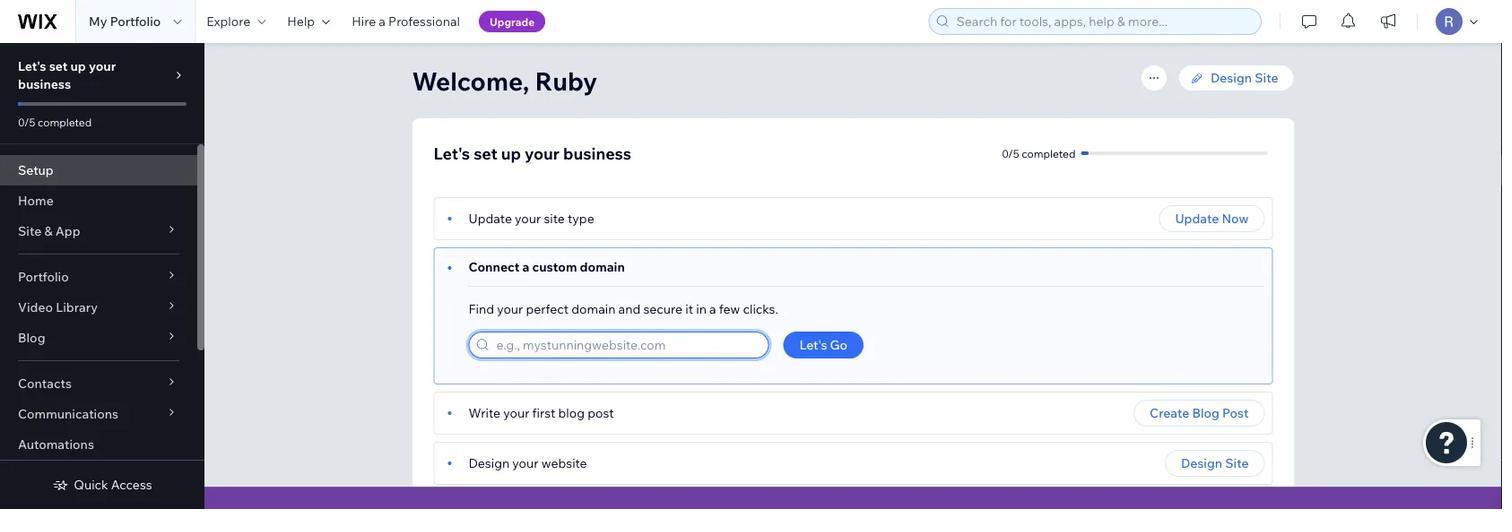 Task type: locate. For each thing, give the bounding box(es) containing it.
set
[[49, 58, 68, 74], [474, 143, 497, 163]]

update inside button
[[1175, 211, 1219, 226]]

completed
[[38, 115, 92, 129], [1022, 147, 1076, 160]]

design site
[[1211, 70, 1278, 86], [1181, 456, 1249, 471]]

0 horizontal spatial 0/5 completed
[[18, 115, 92, 129]]

0 horizontal spatial portfolio
[[18, 269, 69, 285]]

update up connect
[[469, 211, 512, 226]]

few
[[719, 301, 740, 317]]

2 update from the left
[[1175, 211, 1219, 226]]

1 vertical spatial portfolio
[[18, 269, 69, 285]]

help button
[[276, 0, 341, 43]]

up
[[70, 58, 86, 74], [501, 143, 521, 163]]

0 horizontal spatial let's
[[18, 58, 46, 74]]

design site inside button
[[1181, 456, 1249, 471]]

blog down video
[[18, 330, 45, 346]]

business
[[18, 76, 71, 92], [563, 143, 631, 163]]

1 vertical spatial a
[[522, 259, 529, 275]]

portfolio
[[110, 13, 161, 29], [18, 269, 69, 285]]

domain
[[580, 259, 625, 275], [572, 301, 616, 317]]

2 vertical spatial let's
[[799, 337, 827, 353]]

2 horizontal spatial a
[[709, 301, 716, 317]]

post
[[588, 405, 614, 421]]

your left site
[[515, 211, 541, 226]]

0 horizontal spatial site
[[18, 223, 41, 239]]

perfect
[[526, 301, 569, 317]]

your left first
[[503, 405, 529, 421]]

business up the setup
[[18, 76, 71, 92]]

1 vertical spatial 0/5 completed
[[1002, 147, 1076, 160]]

1 update from the left
[[469, 211, 512, 226]]

find
[[469, 301, 494, 317]]

0 vertical spatial domain
[[580, 259, 625, 275]]

site
[[544, 211, 565, 226]]

1 horizontal spatial 0/5
[[1002, 147, 1019, 160]]

0 vertical spatial portfolio
[[110, 13, 161, 29]]

1 vertical spatial set
[[474, 143, 497, 163]]

1 horizontal spatial a
[[522, 259, 529, 275]]

home
[[18, 193, 54, 209]]

communications button
[[0, 399, 197, 430]]

0 vertical spatial let's set up your business
[[18, 58, 116, 92]]

1 horizontal spatial completed
[[1022, 147, 1076, 160]]

0 vertical spatial blog
[[18, 330, 45, 346]]

your for find
[[497, 301, 523, 317]]

0 vertical spatial set
[[49, 58, 68, 74]]

1 vertical spatial design site
[[1181, 456, 1249, 471]]

welcome,
[[412, 65, 529, 96]]

design site button
[[1165, 450, 1265, 477]]

sidebar element
[[0, 43, 204, 509]]

0 horizontal spatial set
[[49, 58, 68, 74]]

a right hire
[[379, 13, 386, 29]]

2 horizontal spatial let's
[[799, 337, 827, 353]]

0 vertical spatial up
[[70, 58, 86, 74]]

design site link
[[1178, 65, 1295, 91]]

0 vertical spatial a
[[379, 13, 386, 29]]

1 horizontal spatial set
[[474, 143, 497, 163]]

0/5 completed inside sidebar element
[[18, 115, 92, 129]]

business up type
[[563, 143, 631, 163]]

update now button
[[1159, 205, 1265, 232]]

site
[[1255, 70, 1278, 86], [18, 223, 41, 239], [1225, 456, 1249, 471]]

create blog post
[[1150, 405, 1249, 421]]

a
[[379, 13, 386, 29], [522, 259, 529, 275], [709, 301, 716, 317]]

your for update
[[515, 211, 541, 226]]

your right the find
[[497, 301, 523, 317]]

1 vertical spatial let's set up your business
[[434, 143, 631, 163]]

update your site type
[[469, 211, 594, 226]]

0/5
[[18, 115, 35, 129], [1002, 147, 1019, 160]]

0 horizontal spatial blog
[[18, 330, 45, 346]]

a right the in
[[709, 301, 716, 317]]

1 horizontal spatial business
[[563, 143, 631, 163]]

set inside let's set up your business
[[49, 58, 68, 74]]

1 vertical spatial completed
[[1022, 147, 1076, 160]]

update now
[[1175, 211, 1249, 226]]

2 vertical spatial a
[[709, 301, 716, 317]]

1 horizontal spatial site
[[1225, 456, 1249, 471]]

0 vertical spatial completed
[[38, 115, 92, 129]]

1 horizontal spatial blog
[[1192, 405, 1220, 421]]

0 horizontal spatial completed
[[38, 115, 92, 129]]

create
[[1150, 405, 1189, 421]]

your down my
[[89, 58, 116, 74]]

let's inside button
[[799, 337, 827, 353]]

help
[[287, 13, 315, 29]]

your
[[89, 58, 116, 74], [525, 143, 560, 163], [515, 211, 541, 226], [497, 301, 523, 317], [503, 405, 529, 421], [512, 456, 539, 471]]

1 horizontal spatial 0/5 completed
[[1002, 147, 1076, 160]]

home link
[[0, 186, 197, 216]]

1 vertical spatial domain
[[572, 301, 616, 317]]

0 horizontal spatial up
[[70, 58, 86, 74]]

1 vertical spatial up
[[501, 143, 521, 163]]

0 horizontal spatial update
[[469, 211, 512, 226]]

domain up find your perfect domain and secure it in a few clicks.
[[580, 259, 625, 275]]

&
[[44, 223, 53, 239]]

0 vertical spatial let's
[[18, 58, 46, 74]]

0 vertical spatial 0/5 completed
[[18, 115, 92, 129]]

2 vertical spatial site
[[1225, 456, 1249, 471]]

1 horizontal spatial up
[[501, 143, 521, 163]]

domain left the and in the left bottom of the page
[[572, 301, 616, 317]]

let's
[[18, 58, 46, 74], [434, 143, 470, 163], [799, 337, 827, 353]]

let's set up your business up update your site type
[[434, 143, 631, 163]]

1 vertical spatial 0/5
[[1002, 147, 1019, 160]]

1 vertical spatial blog
[[1192, 405, 1220, 421]]

clicks.
[[743, 301, 778, 317]]

setup link
[[0, 155, 197, 186]]

secure
[[643, 301, 683, 317]]

your left website
[[512, 456, 539, 471]]

site inside dropdown button
[[18, 223, 41, 239]]

upgrade
[[490, 15, 535, 28]]

let's set up your business inside sidebar element
[[18, 58, 116, 92]]

go
[[830, 337, 848, 353]]

welcome, ruby
[[412, 65, 598, 96]]

let's go
[[799, 337, 848, 353]]

connect
[[469, 259, 520, 275]]

update left now
[[1175, 211, 1219, 226]]

access
[[111, 477, 152, 493]]

blog
[[18, 330, 45, 346], [1192, 405, 1220, 421]]

automations link
[[0, 430, 197, 460]]

video library button
[[0, 292, 197, 323]]

let's set up your business down my
[[18, 58, 116, 92]]

professional
[[388, 13, 460, 29]]

your for design
[[512, 456, 539, 471]]

0 horizontal spatial a
[[379, 13, 386, 29]]

communications
[[18, 406, 118, 422]]

blog
[[558, 405, 585, 421]]

1 vertical spatial business
[[563, 143, 631, 163]]

portfolio up video
[[18, 269, 69, 285]]

a left custom
[[522, 259, 529, 275]]

first
[[532, 405, 555, 421]]

let's set up your business
[[18, 58, 116, 92], [434, 143, 631, 163]]

now
[[1222, 211, 1249, 226]]

update
[[469, 211, 512, 226], [1175, 211, 1219, 226]]

0 vertical spatial 0/5
[[18, 115, 35, 129]]

portfolio button
[[0, 262, 197, 292]]

site & app
[[18, 223, 80, 239]]

hire a professional
[[352, 13, 460, 29]]

1 horizontal spatial update
[[1175, 211, 1219, 226]]

0 vertical spatial site
[[1255, 70, 1278, 86]]

1 vertical spatial site
[[18, 223, 41, 239]]

0 horizontal spatial 0/5
[[18, 115, 35, 129]]

2 horizontal spatial site
[[1255, 70, 1278, 86]]

find your perfect domain and secure it in a few clicks.
[[469, 301, 778, 317]]

design
[[1211, 70, 1252, 86], [469, 456, 510, 471], [1181, 456, 1222, 471]]

up inside sidebar element
[[70, 58, 86, 74]]

upgrade button
[[479, 11, 545, 32]]

blog left post
[[1192, 405, 1220, 421]]

portfolio right my
[[110, 13, 161, 29]]

0 vertical spatial business
[[18, 76, 71, 92]]

0 horizontal spatial let's set up your business
[[18, 58, 116, 92]]

write your first blog post
[[469, 405, 614, 421]]

0/5 completed
[[18, 115, 92, 129], [1002, 147, 1076, 160]]

0/5 inside sidebar element
[[18, 115, 35, 129]]

0 horizontal spatial business
[[18, 76, 71, 92]]

1 vertical spatial let's
[[434, 143, 470, 163]]



Task type: describe. For each thing, give the bounding box(es) containing it.
write
[[469, 405, 500, 421]]

contacts button
[[0, 369, 197, 399]]

your up update your site type
[[525, 143, 560, 163]]

your inside let's set up your business
[[89, 58, 116, 74]]

in
[[696, 301, 707, 317]]

1 horizontal spatial portfolio
[[110, 13, 161, 29]]

portfolio inside dropdown button
[[18, 269, 69, 285]]

hire a professional link
[[341, 0, 471, 43]]

blog button
[[0, 323, 197, 353]]

0 vertical spatial design site
[[1211, 70, 1278, 86]]

automations
[[18, 437, 94, 452]]

let's inside let's set up your business
[[18, 58, 46, 74]]

custom
[[532, 259, 577, 275]]

site inside button
[[1225, 456, 1249, 471]]

my portfolio
[[89, 13, 161, 29]]

hire
[[352, 13, 376, 29]]

my
[[89, 13, 107, 29]]

let's go button
[[783, 332, 864, 359]]

quick access button
[[52, 477, 152, 493]]

library
[[56, 300, 98, 315]]

type
[[568, 211, 594, 226]]

connect a custom domain
[[469, 259, 625, 275]]

contacts
[[18, 376, 72, 391]]

video
[[18, 300, 53, 315]]

1 horizontal spatial let's set up your business
[[434, 143, 631, 163]]

business inside let's set up your business
[[18, 76, 71, 92]]

domain for custom
[[580, 259, 625, 275]]

website
[[541, 456, 587, 471]]

domain for perfect
[[572, 301, 616, 317]]

a for custom
[[522, 259, 529, 275]]

explore
[[207, 13, 250, 29]]

blog inside button
[[1192, 405, 1220, 421]]

create blog post button
[[1134, 400, 1265, 427]]

blog inside popup button
[[18, 330, 45, 346]]

quick access
[[74, 477, 152, 493]]

setup
[[18, 162, 54, 178]]

site & app button
[[0, 216, 197, 247]]

update for update now
[[1175, 211, 1219, 226]]

and
[[618, 301, 641, 317]]

completed inside sidebar element
[[38, 115, 92, 129]]

design your website
[[469, 456, 587, 471]]

update for update your site type
[[469, 211, 512, 226]]

post
[[1222, 405, 1249, 421]]

your for write
[[503, 405, 529, 421]]

app
[[55, 223, 80, 239]]

ruby
[[535, 65, 598, 96]]

quick
[[74, 477, 108, 493]]

video library
[[18, 300, 98, 315]]

e.g., mystunningwebsite.com field
[[491, 333, 763, 358]]

a for professional
[[379, 13, 386, 29]]

Search for tools, apps, help & more... field
[[951, 9, 1256, 34]]

1 horizontal spatial let's
[[434, 143, 470, 163]]

design inside button
[[1181, 456, 1222, 471]]

it
[[685, 301, 693, 317]]



Task type: vqa. For each thing, say whether or not it's contained in the screenshot.
'Quick'
yes



